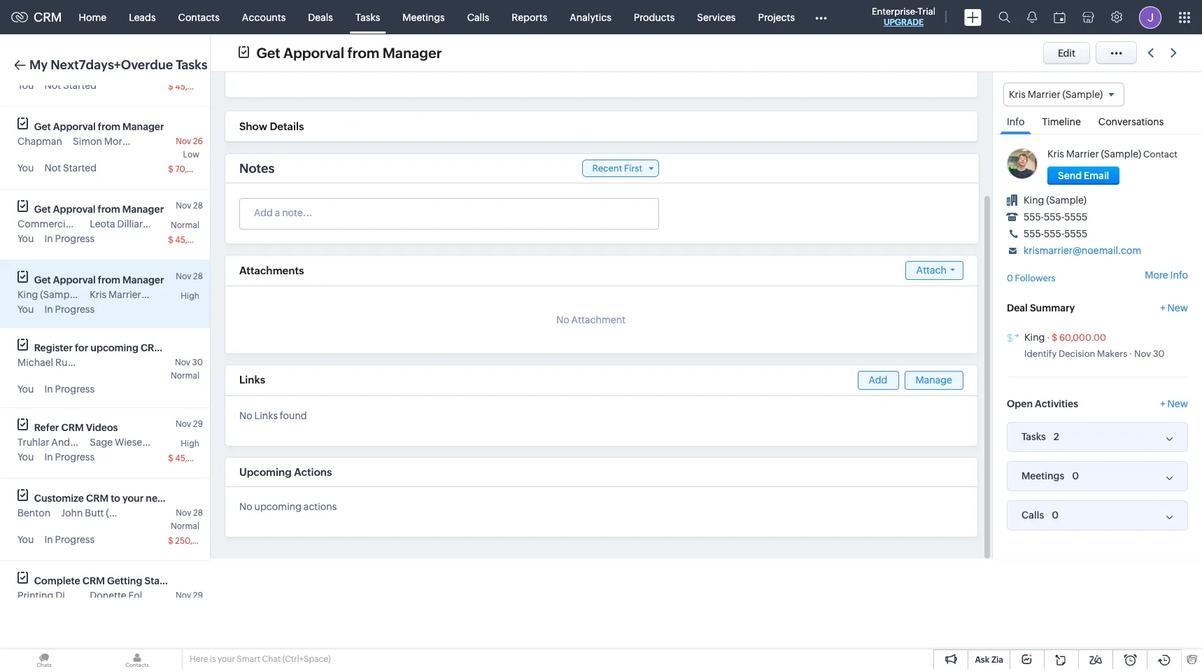 Task type: vqa. For each thing, say whether or not it's contained in the screenshot.


Task type: locate. For each thing, give the bounding box(es) containing it.
0 vertical spatial meetings
[[403, 12, 445, 23]]

sage
[[90, 437, 113, 448]]

0 horizontal spatial king (sample)
[[18, 289, 81, 300]]

marrier down timeline at the top right of the page
[[1067, 149, 1099, 160]]

0 vertical spatial not
[[44, 80, 61, 91]]

you up "michael"
[[18, 304, 34, 315]]

you down my
[[18, 80, 34, 91]]

0 vertical spatial + new
[[1161, 302, 1189, 313]]

1 vertical spatial $ 45,000.00
[[168, 235, 218, 245]]

0 followers
[[1007, 273, 1056, 284]]

progress for press
[[55, 233, 95, 244]]

29
[[193, 419, 203, 429], [193, 591, 203, 601]]

0 vertical spatial your
[[122, 493, 144, 504]]

get
[[256, 44, 280, 61], [34, 121, 51, 132], [34, 204, 51, 215], [34, 274, 51, 286]]

0 vertical spatial 28
[[193, 201, 203, 211]]

2 vertical spatial 28
[[193, 508, 203, 518]]

0 vertical spatial marrier
[[1028, 89, 1061, 100]]

2 high from the top
[[181, 439, 200, 449]]

normal up '$ 250,000.00'
[[171, 522, 200, 531]]

started for $ 45,000.00
[[63, 80, 97, 91]]

1 vertical spatial started
[[63, 162, 97, 174]]

progress
[[55, 233, 95, 244], [55, 304, 95, 315], [55, 384, 95, 395], [55, 452, 95, 463], [55, 534, 95, 545]]

0 vertical spatial ·
[[1047, 332, 1050, 343]]

3 you from the top
[[18, 233, 34, 244]]

6 you from the top
[[18, 452, 34, 463]]

$ for refer crm videos
[[168, 454, 173, 463]]

profile image
[[1140, 6, 1162, 28]]

from up leota
[[98, 204, 120, 215]]

·
[[1047, 332, 1050, 343], [1130, 348, 1133, 359]]

steps
[[181, 575, 206, 587]]

from up morasca
[[98, 121, 120, 132]]

ruta
[[55, 357, 76, 368]]

edit
[[1058, 47, 1076, 58]]

truhlar down 'refer'
[[18, 437, 49, 448]]

2 vertical spatial marrier
[[108, 289, 141, 300]]

1 29 from the top
[[193, 419, 203, 429]]

1 vertical spatial kris
[[1048, 149, 1065, 160]]

leads
[[129, 12, 156, 23]]

actions
[[304, 501, 337, 512]]

30 down + new link at the right
[[1154, 348, 1165, 359]]

in progress down john
[[44, 534, 95, 545]]

info
[[1007, 116, 1025, 128], [1171, 270, 1189, 281]]

in progress down ruta
[[44, 384, 95, 395]]

services link
[[686, 0, 747, 34]]

1 vertical spatial +
[[1161, 398, 1166, 409]]

leota
[[90, 218, 115, 230]]

nov 28
[[176, 201, 203, 211], [176, 272, 203, 281]]

0 horizontal spatial 0
[[1007, 273, 1014, 284]]

2 29 from the top
[[193, 591, 203, 601]]

1 28 from the top
[[193, 201, 203, 211]]

0 vertical spatial 5555
[[1065, 212, 1088, 223]]

crm up "dimensions"
[[82, 575, 105, 587]]

0 vertical spatial links
[[239, 374, 265, 386]]

attachments
[[239, 265, 304, 277]]

from up jacob
[[348, 44, 380, 61]]

0 vertical spatial started
[[63, 80, 97, 91]]

apporval down press
[[53, 274, 96, 286]]

to
[[111, 493, 120, 504]]

1 vertical spatial 0
[[1073, 470, 1080, 481]]

your inside customize crm to your needs nov 28
[[122, 493, 144, 504]]

king up register
[[18, 289, 38, 300]]

3 28 from the top
[[193, 508, 203, 518]]

more
[[1145, 270, 1169, 281]]

0 horizontal spatial meetings
[[403, 12, 445, 23]]

kris inside 'field'
[[1009, 89, 1026, 100]]

1 vertical spatial info
[[1171, 270, 1189, 281]]

commercial press
[[18, 218, 99, 230]]

28 for kris marrier (sample)
[[193, 272, 203, 281]]

manage
[[916, 375, 953, 386]]

5555 up krismarrier@noemail.com
[[1065, 228, 1088, 240]]

tasks inside 'tasks' link
[[356, 12, 380, 23]]

info right more
[[1171, 270, 1189, 281]]

2 vertical spatial tasks
[[1022, 431, 1046, 442]]

0 vertical spatial 555-555-5555
[[1024, 212, 1088, 223]]

crm for to
[[86, 493, 109, 504]]

5 in progress from the top
[[44, 534, 95, 545]]

no for attachments
[[556, 314, 570, 326]]

search image
[[999, 11, 1011, 23]]

1 vertical spatial 555-555-5555
[[1024, 228, 1088, 240]]

complete
[[34, 575, 80, 587]]

chapman
[[18, 136, 62, 147]]

$ 45,000.00
[[168, 82, 218, 92], [168, 235, 218, 245], [168, 454, 218, 463]]

crm inside the complete crm getting started steps nov 29
[[82, 575, 105, 587]]

0 vertical spatial no
[[556, 314, 570, 326]]

2 vertical spatial no
[[239, 501, 253, 512]]

2 + new from the top
[[1161, 398, 1189, 409]]

king up krismarrier@noemail.com link
[[1024, 195, 1045, 206]]

manager inside get apporval from manager nov 26
[[123, 121, 164, 132]]

1 vertical spatial high
[[181, 439, 200, 449]]

1 nov 28 from the top
[[176, 201, 203, 211]]

get inside get apporval from manager nov 26
[[34, 121, 51, 132]]

1 vertical spatial marrier
[[1067, 149, 1099, 160]]

nov
[[176, 137, 191, 146], [176, 201, 191, 211], [176, 272, 191, 281], [1135, 348, 1152, 359], [175, 358, 190, 368], [176, 419, 191, 429], [176, 508, 191, 518], [176, 591, 191, 601]]

0 horizontal spatial 30
[[192, 358, 203, 368]]

get apporval from manager down leota
[[34, 274, 164, 286]]

0 vertical spatial tasks
[[356, 12, 380, 23]]

0 for meetings
[[1073, 470, 1080, 481]]

not for $ 70,000.00
[[44, 162, 61, 174]]

1 horizontal spatial simon
[[402, 63, 431, 74]]

you down "michael"
[[18, 384, 34, 395]]

1 horizontal spatial upcoming
[[255, 501, 302, 512]]

0 horizontal spatial upcoming
[[91, 342, 138, 354]]

analytics link
[[559, 0, 623, 34]]

in progress for press
[[44, 233, 95, 244]]

1 vertical spatial your
[[218, 655, 235, 664]]

nov down '$ 70,000.00' at the left of page
[[176, 201, 191, 211]]

2 normal from the top
[[171, 371, 200, 381]]

in for crm
[[44, 452, 53, 463]]

2 in progress from the top
[[44, 304, 95, 315]]

1 horizontal spatial 30
[[1154, 348, 1165, 359]]

0 horizontal spatial kris
[[90, 289, 107, 300]]

30 down webinars
[[192, 358, 203, 368]]

nov down webinars
[[175, 358, 190, 368]]

decision
[[1059, 348, 1096, 359]]

not started for $ 45,000.00
[[44, 80, 97, 91]]

kris up info link
[[1009, 89, 1026, 100]]

7 you from the top
[[18, 534, 34, 545]]

0 vertical spatial high
[[181, 291, 200, 301]]

(sample)
[[1063, 89, 1103, 100], [145, 136, 185, 147], [1101, 149, 1142, 160], [1047, 195, 1087, 206], [151, 218, 191, 230], [40, 289, 81, 300], [143, 289, 184, 300], [78, 357, 119, 368], [148, 437, 188, 448], [106, 508, 146, 519], [156, 590, 196, 601]]

$ left 250,000.00 at the bottom left of the page
[[168, 536, 173, 546]]

0 vertical spatial +
[[1161, 302, 1166, 313]]

None button
[[1048, 167, 1120, 185]]

tasks
[[356, 12, 380, 23], [176, 57, 208, 72], [1022, 431, 1046, 442]]

high down nov 29
[[181, 439, 200, 449]]

2 in from the top
[[44, 304, 53, 315]]

no links found
[[239, 410, 307, 421]]

not started down chapman in the top left of the page
[[44, 162, 97, 174]]

get down commercial
[[34, 274, 51, 286]]

(sample) up timeline link
[[1063, 89, 1103, 100]]

3 normal from the top
[[171, 522, 200, 531]]

in down benton
[[44, 534, 53, 545]]

marrier inside 'field'
[[1028, 89, 1061, 100]]

high for kris marrier (sample)
[[181, 291, 200, 301]]

+ new
[[1161, 302, 1189, 313], [1161, 398, 1189, 409]]

meetings down 2
[[1022, 470, 1065, 482]]

1 vertical spatial not
[[44, 162, 61, 174]]

(sample) down to
[[106, 508, 146, 519]]

2 horizontal spatial tasks
[[1022, 431, 1046, 442]]

5555
[[1065, 212, 1088, 223], [1065, 228, 1088, 240]]

45,000.00 up 26
[[175, 82, 218, 92]]

in down and
[[44, 452, 53, 463]]

2 vertical spatial normal
[[171, 522, 200, 531]]

$ 70,000.00
[[168, 165, 218, 174]]

apporval inside get apporval from manager nov 26
[[53, 121, 96, 132]]

you down benton
[[18, 534, 34, 545]]

upcoming
[[239, 466, 292, 478]]

not started down my
[[44, 80, 97, 91]]

started inside the complete crm getting started steps nov 29
[[145, 575, 179, 587]]

1 horizontal spatial calls
[[1022, 510, 1045, 521]]

1 vertical spatial 28
[[193, 272, 203, 281]]

4 in progress from the top
[[44, 452, 95, 463]]

1 horizontal spatial get apporval from manager
[[256, 44, 442, 61]]

attachment
[[572, 314, 626, 326]]

kris up register for upcoming crm webinars nov 30
[[90, 289, 107, 300]]

1 vertical spatial upcoming
[[255, 501, 302, 512]]

get down accounts
[[256, 44, 280, 61]]

home
[[79, 12, 107, 23]]

0 vertical spatial calls
[[467, 12, 490, 23]]

kris
[[1009, 89, 1026, 100], [1048, 149, 1065, 160], [90, 289, 107, 300]]

0 vertical spatial nov 28
[[176, 201, 203, 211]]

in progress down the commercial press
[[44, 233, 95, 244]]

crm up truhlar and truhlar attys
[[61, 422, 84, 433]]

1 vertical spatial + new
[[1161, 398, 1189, 409]]

info inside info link
[[1007, 116, 1025, 128]]

king (sample) up register
[[18, 289, 81, 300]]

1 horizontal spatial meetings
[[1022, 470, 1065, 482]]

refer
[[34, 422, 59, 433]]

you for king (sample)
[[18, 304, 34, 315]]

meetings
[[403, 12, 445, 23], [1022, 470, 1065, 482]]

reports
[[512, 12, 548, 23]]

create menu image
[[965, 9, 982, 26]]

3 $ 45,000.00 from the top
[[168, 454, 218, 463]]

0 vertical spatial kris
[[1009, 89, 1026, 100]]

krismarrier@noemail.com
[[1024, 245, 1142, 256]]

low
[[183, 150, 200, 160]]

1 you from the top
[[18, 80, 34, 91]]

no down upcoming
[[239, 501, 253, 512]]

2 not started from the top
[[44, 162, 97, 174]]

1 progress from the top
[[55, 233, 95, 244]]

your
[[122, 493, 144, 504], [218, 655, 235, 664]]

0 vertical spatial $ 45,000.00
[[168, 82, 218, 92]]

in down commercial
[[44, 233, 53, 244]]

crm left webinars
[[141, 342, 163, 354]]

leads link
[[118, 0, 167, 34]]

sage wieser (sample)
[[90, 437, 188, 448]]

upcoming up michael ruta (sample) normal
[[91, 342, 138, 354]]

2 vertical spatial 45,000.00
[[175, 454, 218, 463]]

1 horizontal spatial truhlar
[[72, 437, 104, 448]]

45,000.00 down nov 29
[[175, 454, 218, 463]]

0 horizontal spatial simon
[[73, 136, 102, 147]]

crm up butt
[[86, 493, 109, 504]]

projects
[[758, 12, 795, 23]]

nov right makers
[[1135, 348, 1152, 359]]

0 horizontal spatial kris marrier (sample)
[[90, 289, 184, 300]]

michael
[[18, 357, 53, 368]]

kris marrier (sample) inside 'field'
[[1009, 89, 1103, 100]]

upcoming down upcoming actions
[[255, 501, 302, 512]]

leota dilliard (sample)
[[90, 218, 191, 230]]

get apporval from manager
[[256, 44, 442, 61], [34, 274, 164, 286]]

services
[[697, 12, 736, 23]]

4 progress from the top
[[55, 452, 95, 463]]

1 vertical spatial not started
[[44, 162, 97, 174]]

simon left morasca
[[73, 136, 102, 147]]

king up identify
[[1025, 332, 1045, 343]]

+
[[1161, 302, 1166, 313], [1161, 398, 1166, 409]]

1 vertical spatial 29
[[193, 591, 203, 601]]

1 not started from the top
[[44, 80, 97, 91]]

no upcoming actions
[[239, 501, 337, 512]]

truhlar down 'refer crm videos'
[[72, 437, 104, 448]]

2 not from the top
[[44, 162, 61, 174]]

you down commercial
[[18, 233, 34, 244]]

4 in from the top
[[44, 452, 53, 463]]

2 nov 28 from the top
[[176, 272, 203, 281]]

in
[[44, 233, 53, 244], [44, 304, 53, 315], [44, 384, 53, 395], [44, 452, 53, 463], [44, 534, 53, 545]]

info left timeline at the top right of the page
[[1007, 116, 1025, 128]]

crm inside register for upcoming crm webinars nov 30
[[141, 342, 163, 354]]

makers
[[1098, 348, 1128, 359]]

0 vertical spatial king (sample)
[[1024, 195, 1087, 206]]

1 not from the top
[[44, 80, 61, 91]]

0 horizontal spatial tasks
[[176, 57, 208, 72]]

2 horizontal spatial kris
[[1048, 149, 1065, 160]]

kris marrier (sample) up timeline link
[[1009, 89, 1103, 100]]

2 horizontal spatial marrier
[[1067, 149, 1099, 160]]

2 horizontal spatial 0
[[1073, 470, 1080, 481]]

activities
[[1035, 398, 1079, 409]]

apporval
[[284, 44, 344, 61], [53, 121, 96, 132], [53, 274, 96, 286]]

not down chapman in the top left of the page
[[44, 162, 61, 174]]

2 progress from the top
[[55, 304, 95, 315]]

0 vertical spatial get apporval from manager
[[256, 44, 442, 61]]

$ 45,000.00 down nov 29
[[168, 454, 218, 463]]

2 45,000.00 from the top
[[175, 235, 218, 245]]

3 45,000.00 from the top
[[175, 454, 218, 463]]

kris marrier (sample) up register for upcoming crm webinars nov 30
[[90, 289, 184, 300]]

$ down sage wieser (sample)
[[168, 454, 173, 463]]

calls link
[[456, 0, 501, 34]]

$
[[168, 82, 173, 92], [168, 165, 173, 174], [168, 235, 173, 245], [1052, 332, 1058, 343], [168, 454, 173, 463], [168, 536, 173, 546]]

no
[[556, 314, 570, 326], [239, 410, 253, 421], [239, 501, 253, 512]]

normal right the dilliard
[[171, 221, 200, 230]]

1 horizontal spatial ·
[[1130, 348, 1133, 359]]

1 horizontal spatial 0
[[1052, 509, 1059, 521]]

(sample) down for
[[78, 357, 119, 368]]

apporval up task owner
[[284, 44, 344, 61]]

1 high from the top
[[181, 291, 200, 301]]

2 vertical spatial king
[[1025, 332, 1045, 343]]

1 normal from the top
[[171, 221, 200, 230]]

0 vertical spatial new
[[1168, 302, 1189, 313]]

king (sample)
[[1024, 195, 1087, 206], [18, 289, 81, 300]]

0 vertical spatial apporval
[[284, 44, 344, 61]]

1 truhlar from the left
[[18, 437, 49, 448]]

1 vertical spatial apporval
[[53, 121, 96, 132]]

2 28 from the top
[[193, 272, 203, 281]]

from inside get apporval from manager nov 26
[[98, 121, 120, 132]]

chat
[[262, 655, 281, 664]]

5 progress from the top
[[55, 534, 95, 545]]

0 horizontal spatial truhlar
[[18, 437, 49, 448]]

from
[[348, 44, 380, 61], [98, 121, 120, 132], [98, 204, 120, 215], [98, 274, 120, 286]]

previous record image
[[1148, 48, 1154, 57]]

nov 28 for kris marrier (sample)
[[176, 272, 203, 281]]

not down my
[[44, 80, 61, 91]]

0 vertical spatial not started
[[44, 80, 97, 91]]

45,000.00 for get approval from manager
[[175, 235, 218, 245]]

1 horizontal spatial tasks
[[356, 12, 380, 23]]

nov left 26
[[176, 137, 191, 146]]

in down "michael"
[[44, 384, 53, 395]]

1 in progress from the top
[[44, 233, 95, 244]]

get apporval from manager nov 26
[[34, 121, 203, 146]]

dilliard
[[117, 218, 149, 230]]

1 vertical spatial king (sample)
[[18, 289, 81, 300]]

2 vertical spatial 0
[[1052, 509, 1059, 521]]

1 in from the top
[[44, 233, 53, 244]]

0 vertical spatial kris marrier (sample)
[[1009, 89, 1103, 100]]

in progress up for
[[44, 304, 95, 315]]

no left attachment
[[556, 314, 570, 326]]

progress down john
[[55, 534, 95, 545]]

more info
[[1145, 270, 1189, 281]]

new
[[1168, 302, 1189, 313], [1168, 398, 1189, 409]]

$ down leota dilliard (sample)
[[168, 235, 173, 245]]

your right to
[[122, 493, 144, 504]]

30
[[1154, 348, 1165, 359], [192, 358, 203, 368]]

2 555-555-5555 from the top
[[1024, 228, 1088, 240]]

simon right jacob
[[402, 63, 431, 74]]

king (sample) up krismarrier@noemail.com link
[[1024, 195, 1087, 206]]

normal down webinars
[[171, 371, 200, 381]]

progress down truhlar and truhlar attys
[[55, 452, 95, 463]]

upcoming actions
[[239, 466, 332, 478]]

marrier up register for upcoming crm webinars nov 30
[[108, 289, 141, 300]]

crm inside customize crm to your needs nov 28
[[86, 493, 109, 504]]

crm for videos
[[61, 422, 84, 433]]

ask zia
[[975, 655, 1004, 665]]

1 vertical spatial 5555
[[1065, 228, 1088, 240]]

555-555-5555
[[1024, 212, 1088, 223], [1024, 228, 1088, 240]]

4 you from the top
[[18, 304, 34, 315]]

1 vertical spatial nov 28
[[176, 272, 203, 281]]

· right the king link
[[1047, 332, 1050, 343]]

$ for get approval from manager
[[168, 235, 173, 245]]

jacob simon
[[372, 63, 431, 74]]

2 vertical spatial $ 45,000.00
[[168, 454, 218, 463]]

progress down press
[[55, 233, 95, 244]]

26
[[193, 137, 203, 146]]

(sample) down steps
[[156, 590, 196, 601]]

(sample) up register
[[40, 289, 81, 300]]

1 vertical spatial links
[[255, 410, 278, 421]]

chats image
[[0, 650, 88, 669]]

not started
[[44, 80, 97, 91], [44, 162, 97, 174]]

krismarrier@noemail.com link
[[1024, 245, 1142, 256]]

you
[[18, 80, 34, 91], [18, 162, 34, 174], [18, 233, 34, 244], [18, 304, 34, 315], [18, 384, 34, 395], [18, 452, 34, 463], [18, 534, 34, 545]]

555-
[[1024, 212, 1045, 223], [1045, 212, 1065, 223], [1024, 228, 1045, 240], [1045, 228, 1065, 240]]

profile element
[[1131, 0, 1170, 34]]

Other Modules field
[[807, 6, 837, 28]]

1 vertical spatial get apporval from manager
[[34, 274, 164, 286]]

signals image
[[1028, 11, 1037, 23]]

0 vertical spatial 45,000.00
[[175, 82, 218, 92]]

tasks left 2
[[1022, 431, 1046, 442]]

1 horizontal spatial kris
[[1009, 89, 1026, 100]]

get apporval from manager up "owner"
[[256, 44, 442, 61]]

nov down steps
[[176, 591, 191, 601]]

2 vertical spatial started
[[145, 575, 179, 587]]

you down truhlar and truhlar attys
[[18, 452, 34, 463]]

ask
[[975, 655, 990, 665]]

tasks down the contacts link
[[176, 57, 208, 72]]

started
[[63, 80, 97, 91], [63, 162, 97, 174], [145, 575, 179, 587]]

benton
[[18, 508, 51, 519]]

$ right the king link
[[1052, 332, 1058, 343]]

$ 45,000.00 for get approval from manager
[[168, 235, 218, 245]]

1 horizontal spatial info
[[1171, 270, 1189, 281]]

links left found
[[255, 410, 278, 421]]

kris marrier (sample) contact
[[1048, 149, 1178, 160]]

summary
[[1030, 302, 1075, 313]]

2 $ 45,000.00 from the top
[[168, 235, 218, 245]]

0 vertical spatial upcoming
[[91, 342, 138, 354]]

marrier
[[1028, 89, 1061, 100], [1067, 149, 1099, 160], [108, 289, 141, 300]]

your right the is
[[218, 655, 235, 664]]

info link
[[1000, 107, 1032, 135]]

555-555-5555 up krismarrier@noemail.com
[[1024, 228, 1088, 240]]

28
[[193, 201, 203, 211], [193, 272, 203, 281], [193, 508, 203, 518]]

tasks right deals
[[356, 12, 380, 23]]

1 horizontal spatial marrier
[[1028, 89, 1061, 100]]

2 you from the top
[[18, 162, 34, 174]]



Task type: describe. For each thing, give the bounding box(es) containing it.
manager up jacob simon
[[383, 44, 442, 61]]

no attachment
[[556, 314, 626, 326]]

attach
[[917, 265, 947, 276]]

my
[[29, 57, 48, 72]]

3 in progress from the top
[[44, 384, 95, 395]]

$ inside "king · $ 60,000.00 identify decision makers · nov 30"
[[1052, 332, 1058, 343]]

normal for customize crm to your needs
[[171, 522, 200, 531]]

you for commercial press
[[18, 233, 34, 244]]

more info link
[[1145, 270, 1189, 281]]

identify
[[1025, 348, 1057, 359]]

truhlar and truhlar attys
[[18, 437, 129, 448]]

you for chapman
[[18, 162, 34, 174]]

0 for calls
[[1052, 509, 1059, 521]]

in for approval
[[44, 233, 53, 244]]

$ for customize crm to your needs
[[168, 536, 173, 546]]

get up commercial
[[34, 204, 51, 215]]

my next7days+overdue tasks
[[29, 57, 208, 72]]

1 horizontal spatial king (sample)
[[1024, 195, 1087, 206]]

you for truhlar and truhlar attys
[[18, 452, 34, 463]]

$ down my next7days+overdue tasks
[[168, 82, 173, 92]]

nov down leota dilliard (sample)
[[176, 272, 191, 281]]

open activities
[[1007, 398, 1079, 409]]

1 555-555-5555 from the top
[[1024, 212, 1088, 223]]

deals link
[[297, 0, 344, 34]]

1 + new from the top
[[1161, 302, 1189, 313]]

foller
[[129, 590, 154, 601]]

1 vertical spatial meetings
[[1022, 470, 1065, 482]]

1 vertical spatial king
[[18, 289, 38, 300]]

(sample) down nov 29
[[148, 437, 188, 448]]

1 vertical spatial tasks
[[176, 57, 208, 72]]

not started for $ 70,000.00
[[44, 162, 97, 174]]

1 new from the top
[[1168, 302, 1189, 313]]

0 horizontal spatial ·
[[1047, 332, 1050, 343]]

nov inside the complete crm getting started steps nov 29
[[176, 591, 191, 601]]

0 vertical spatial 0
[[1007, 273, 1014, 284]]

contacts link
[[167, 0, 231, 34]]

followers
[[1015, 273, 1056, 284]]

2 truhlar from the left
[[72, 437, 104, 448]]

1 45,000.00 from the top
[[175, 82, 218, 92]]

products
[[634, 12, 675, 23]]

1 vertical spatial simon
[[73, 136, 102, 147]]

in for apporval
[[44, 304, 53, 315]]

Kris Marrier (Sample) field
[[1004, 83, 1125, 107]]

donette foller (sample)
[[90, 590, 196, 601]]

upgrade
[[884, 18, 924, 27]]

$ 45,000.00 for refer crm videos
[[168, 454, 218, 463]]

nov inside register for upcoming crm webinars nov 30
[[175, 358, 190, 368]]

accounts link
[[231, 0, 297, 34]]

you for benton
[[18, 534, 34, 545]]

1 horizontal spatial your
[[218, 655, 235, 664]]

0 horizontal spatial get apporval from manager
[[34, 274, 164, 286]]

tasks link
[[344, 0, 392, 34]]

is
[[210, 655, 216, 664]]

here is your smart chat (ctrl+space)
[[190, 655, 331, 664]]

250,000.00
[[175, 536, 223, 546]]

0 vertical spatial king
[[1024, 195, 1045, 206]]

nov 28 for leota dilliard (sample)
[[176, 201, 203, 211]]

28 inside customize crm to your needs nov 28
[[193, 508, 203, 518]]

actions
[[294, 466, 332, 478]]

show details
[[239, 120, 304, 132]]

king link
[[1025, 332, 1045, 343]]

customize crm to your needs nov 28
[[34, 493, 203, 518]]

next7days+overdue
[[50, 57, 173, 72]]

john
[[61, 508, 83, 519]]

smart
[[237, 655, 260, 664]]

king (sample) link
[[1024, 195, 1087, 206]]

no for links
[[239, 410, 253, 421]]

deal
[[1007, 302, 1028, 313]]

not for $ 45,000.00
[[44, 80, 61, 91]]

and
[[51, 437, 70, 448]]

create menu element
[[956, 0, 991, 34]]

$ for get apporval from manager
[[168, 165, 173, 174]]

45,000.00 for refer crm videos
[[175, 454, 218, 463]]

calendar image
[[1054, 12, 1066, 23]]

1 + from the top
[[1161, 302, 1166, 313]]

1 vertical spatial ·
[[1130, 348, 1133, 359]]

high for sage wieser (sample)
[[181, 439, 200, 449]]

crm for getting
[[82, 575, 105, 587]]

trial
[[918, 6, 936, 17]]

1 vertical spatial kris marrier (sample)
[[90, 289, 184, 300]]

crm link
[[11, 10, 62, 25]]

accounts
[[242, 12, 286, 23]]

printing dimensions
[[18, 590, 109, 601]]

enterprise-
[[872, 6, 918, 17]]

Add a note... field
[[240, 206, 658, 220]]

for
[[75, 342, 88, 354]]

meetings link
[[392, 0, 456, 34]]

nov up sage wieser (sample)
[[176, 419, 191, 429]]

manager up leota dilliard (sample)
[[122, 204, 164, 215]]

nov inside "king · $ 60,000.00 identify decision makers · nov 30"
[[1135, 348, 1152, 359]]

needs
[[146, 493, 174, 504]]

5 in from the top
[[44, 534, 53, 545]]

3 progress from the top
[[55, 384, 95, 395]]

butt
[[85, 508, 104, 519]]

attach link
[[906, 261, 964, 280]]

enterprise-trial upgrade
[[872, 6, 936, 27]]

add link
[[858, 371, 899, 390]]

conversations
[[1099, 116, 1164, 128]]

projects link
[[747, 0, 807, 34]]

timeline link
[[1036, 107, 1088, 134]]

signals element
[[1019, 0, 1046, 34]]

first
[[624, 163, 643, 174]]

normal inside michael ruta (sample) normal
[[171, 371, 200, 381]]

$ 250,000.00
[[168, 536, 223, 546]]

show details link
[[239, 120, 304, 132]]

29 inside the complete crm getting started steps nov 29
[[193, 591, 203, 601]]

2 new from the top
[[1168, 398, 1189, 409]]

wieser
[[115, 437, 146, 448]]

nov 29
[[176, 419, 203, 429]]

2 vertical spatial apporval
[[53, 274, 96, 286]]

here
[[190, 655, 208, 664]]

crm left home link
[[34, 10, 62, 25]]

morasca
[[104, 136, 143, 147]]

contact
[[1144, 149, 1178, 160]]

products link
[[623, 0, 686, 34]]

(sample) up krismarrier@noemail.com link
[[1047, 195, 1087, 206]]

manager down leota dilliard (sample)
[[123, 274, 164, 286]]

5 you from the top
[[18, 384, 34, 395]]

nov inside customize crm to your needs nov 28
[[176, 508, 191, 518]]

get approval from manager
[[34, 204, 164, 215]]

in progress for (sample)
[[44, 304, 95, 315]]

28 for leota dilliard (sample)
[[193, 201, 203, 211]]

2 5555 from the top
[[1065, 228, 1088, 240]]

30 inside register for upcoming crm webinars nov 30
[[192, 358, 203, 368]]

1 $ 45,000.00 from the top
[[168, 82, 218, 92]]

2 + from the top
[[1161, 398, 1166, 409]]

in progress for and
[[44, 452, 95, 463]]

(sample) inside michael ruta (sample) normal
[[78, 357, 119, 368]]

progress for (sample)
[[55, 304, 95, 315]]

0 horizontal spatial marrier
[[108, 289, 141, 300]]

printing
[[18, 590, 53, 601]]

contacts image
[[93, 650, 181, 669]]

approval
[[53, 204, 96, 215]]

customize
[[34, 493, 84, 504]]

1 5555 from the top
[[1065, 212, 1088, 223]]

started for $ 70,000.00
[[63, 162, 97, 174]]

3 in from the top
[[44, 384, 53, 395]]

from down leota
[[98, 274, 120, 286]]

30 inside "king · $ 60,000.00 identify decision makers · nov 30"
[[1154, 348, 1165, 359]]

(sample) down conversations
[[1101, 149, 1142, 160]]

nov inside get apporval from manager nov 26
[[176, 137, 191, 146]]

normal for get approval from manager
[[171, 221, 200, 230]]

search element
[[991, 0, 1019, 34]]

show
[[239, 120, 268, 132]]

(sample) up webinars
[[143, 289, 184, 300]]

details
[[270, 120, 304, 132]]

john butt (sample)
[[61, 508, 146, 519]]

donette
[[90, 590, 127, 601]]

progress for and
[[55, 452, 95, 463]]

(sample) up "low"
[[145, 136, 185, 147]]

manage link
[[905, 371, 964, 390]]

commercial
[[18, 218, 73, 230]]

king inside "king · $ 60,000.00 identify decision makers · nov 30"
[[1025, 332, 1045, 343]]

next record image
[[1171, 48, 1180, 57]]

(sample) inside kris marrier (sample) 'field'
[[1063, 89, 1103, 100]]

complete crm getting started steps nov 29
[[34, 575, 206, 601]]

simon morasca (sample)
[[73, 136, 185, 147]]

task
[[288, 62, 309, 73]]

jacob
[[372, 63, 400, 74]]

0 vertical spatial simon
[[402, 63, 431, 74]]

2 vertical spatial kris
[[90, 289, 107, 300]]

conversations link
[[1092, 107, 1171, 134]]

recent first
[[593, 163, 643, 174]]

(sample) right the dilliard
[[151, 218, 191, 230]]

king · $ 60,000.00 identify decision makers · nov 30
[[1025, 332, 1165, 359]]

upcoming inside register for upcoming crm webinars nov 30
[[91, 342, 138, 354]]



